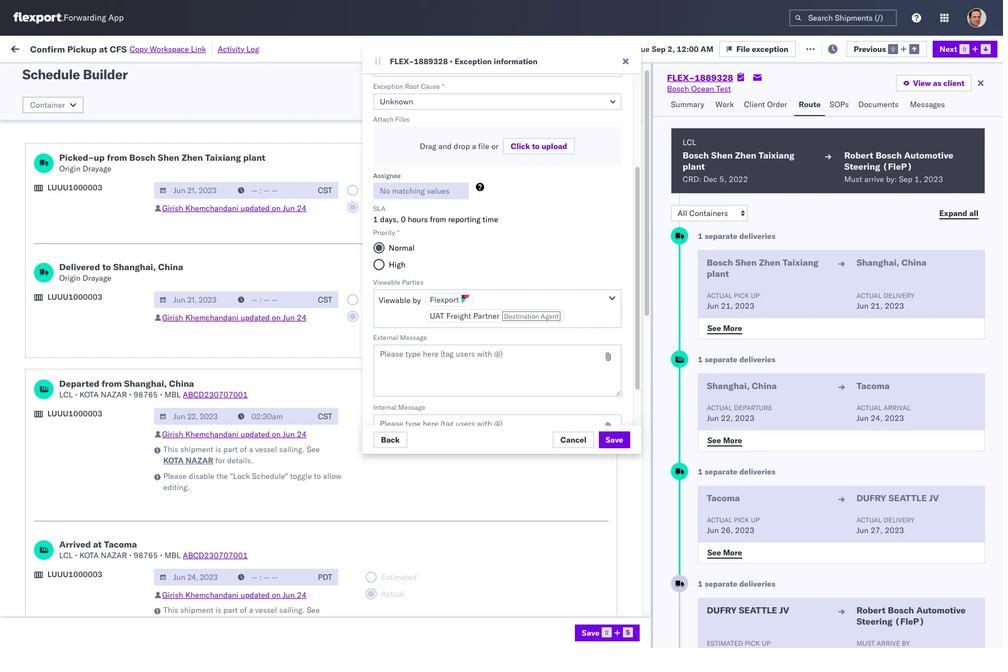 Task type: locate. For each thing, give the bounding box(es) containing it.
0 horizontal spatial container
[[30, 100, 65, 110]]

pm for 11:59 pm pdt, nov 4, 2022
[[203, 148, 216, 158]]

girish khemchandani updated on jun 24 for picked-up from bosch shen zhen taixiang plant
[[162, 203, 307, 213]]

filtered by:
[[11, 68, 51, 78]]

ceau7522281, for 11:59 pm pdt, nov 4, 2022
[[688, 148, 745, 158]]

client
[[414, 91, 432, 99], [744, 99, 765, 109]]

1 vertical spatial robert bosch automotive steering (flep)
[[857, 605, 966, 627]]

see more button down 22,
[[701, 432, 749, 449]]

shanghai, china up departure
[[707, 380, 777, 391]]

exception
[[455, 56, 492, 66], [373, 82, 403, 90]]

delivery
[[884, 291, 914, 300], [884, 516, 914, 524]]

ceau7522281, hlxu6269489, hlxu8034992
[[688, 99, 861, 109], [688, 123, 861, 133], [688, 148, 861, 158]]

turnover
[[87, 320, 118, 330]]

flex-1874045 button
[[598, 293, 676, 308], [598, 293, 676, 308]]

departure
[[734, 404, 772, 412]]

2 vertical spatial kota
[[80, 550, 99, 560]]

4 girish khemchandani updated on jun 24 button from the top
[[162, 590, 307, 600]]

11:59 down disable
[[180, 492, 202, 502]]

flexport up uat at the left
[[430, 295, 459, 305]]

98765 inside 'arrived at tacoma lcl • kota nazar • 98765 • mbl abcd230707001'
[[134, 550, 158, 560]]

schedule delivery appointment button up upload proof of delivery
[[26, 491, 137, 503]]

confirm delivery link
[[26, 123, 85, 134], [12, 368, 72, 379], [26, 540, 85, 551]]

11 ocean fcl from the top
[[342, 394, 381, 404]]

vessel inside this shipment is part of a vessel sailing. see kota nazar for details.
[[255, 444, 277, 454]]

2 1 separate deliveries from the top
[[698, 354, 776, 365]]

1 horizontal spatial am
[[701, 44, 714, 54]]

see more down 22,
[[707, 435, 742, 445]]

3 hlxu6269489, from the top
[[747, 148, 804, 158]]

delivery down container button
[[56, 123, 85, 133]]

2 vertical spatial jawla
[[927, 246, 946, 257]]

1 vertical spatial hlxu8034992
[[806, 123, 861, 133]]

1886217 for confirm pickup from los angeles, ca
[[640, 418, 674, 428]]

1 vertical spatial details.
[[227, 616, 253, 626]]

viewable down high
[[373, 278, 400, 286]]

abcd230707001 button for arrived at tacoma
[[183, 550, 248, 560]]

2 1886217 from the top
[[640, 394, 674, 404]]

test123456
[[760, 99, 807, 109], [760, 124, 807, 134], [760, 148, 807, 158]]

1 details. from the top
[[227, 456, 253, 466]]

confirm pickup from los angeles, ca link
[[12, 417, 145, 428]]

1 vertical spatial drayage
[[83, 273, 111, 283]]

robert bosch automotive steering (flep)
[[844, 150, 954, 172], [857, 605, 966, 627]]

delivery inside actual delivery jun 27, 2023
[[884, 516, 914, 524]]

1 vertical spatial gaurav jawla
[[900, 222, 946, 232]]

1 vertical spatial pick
[[734, 516, 749, 524]]

3 24 from the top
[[297, 429, 307, 439]]

21, inside actual delivery jun 21, 2023
[[871, 301, 883, 311]]

see inside this shipment is part of a vessel sailing. see for details.
[[307, 605, 320, 615]]

zhen down 7:30
[[182, 152, 203, 163]]

4, for 2023
[[248, 517, 256, 527]]

2 vertical spatial flex-1846748
[[616, 148, 674, 158]]

flex-1847953
[[616, 173, 674, 183]]

0 vertical spatial please type here (tag users with @) text field
[[373, 344, 622, 397]]

on for arrived at tacoma
[[272, 590, 281, 600]]

messages button
[[906, 94, 951, 116]]

1 for jun 26, 2023
[[698, 467, 703, 477]]

plant for robert
[[683, 161, 705, 172]]

1 vertical spatial by
[[902, 639, 910, 648]]

upload
[[12, 221, 38, 231], [12, 270, 38, 281], [12, 295, 38, 305], [26, 339, 51, 349], [26, 516, 51, 526], [12, 614, 38, 624]]

lock schedule
[[405, 97, 457, 107]]

robert bosch automotive steering (flep) up must arrive by
[[857, 605, 966, 627]]

2 schedule delivery appointment link from the top
[[26, 491, 137, 502]]

0 vertical spatial of
[[240, 444, 247, 454]]

2 cst from the top
[[318, 295, 332, 305]]

gaurav jawla for test
[[900, 99, 946, 109]]

0 vertical spatial kota
[[80, 390, 99, 400]]

a inside this shipment is part of a vessel sailing. see for details.
[[249, 605, 253, 615]]

actual for actual pick up jun 26, 2023
[[707, 516, 732, 524]]

0 horizontal spatial shen
[[158, 152, 179, 163]]

steering up must arrive by
[[857, 616, 893, 627]]

1 schedule delivery appointment button from the top
[[26, 98, 137, 110]]

file up 'container numbers' button
[[736, 44, 750, 54]]

girish khemchandani updated on jun 24 for departed from shanghai, china
[[162, 429, 307, 439]]

for inside this shipment is part of a vessel sailing. see kota nazar for details.
[[215, 456, 225, 466]]

schedule delivery appointment down schedule builder
[[26, 99, 137, 109]]

of inside this shipment is part of a vessel sailing. see kota nazar for details.
[[240, 444, 247, 454]]

zhen for shanghai, china
[[759, 257, 780, 268]]

see for jun 21, 2023
[[707, 323, 721, 333]]

3 1846748 from the top
[[640, 148, 674, 158]]

0 vertical spatial 2022
[[263, 148, 282, 158]]

1 vertical spatial container
[[30, 100, 65, 110]]

delivery inside button
[[83, 516, 112, 526]]

2 vertical spatial cst
[[318, 411, 332, 421]]

1 horizontal spatial 1,
[[915, 174, 922, 184]]

zhen
[[735, 150, 756, 161], [182, 152, 203, 163], [759, 257, 780, 268]]

see more for shanghai, china
[[707, 435, 742, 445]]

numbers inside container numbers
[[688, 95, 715, 104]]

0 horizontal spatial jv
[[779, 605, 789, 616]]

plant up crd:
[[683, 161, 705, 172]]

2 girish khemchandani updated on jun 24 button from the top
[[162, 313, 307, 323]]

pdt,
[[213, 124, 231, 134], [218, 148, 235, 158], [218, 492, 235, 502], [213, 517, 230, 527], [213, 541, 230, 551]]

pm down "7:30 am pdt, mar 31, 2023"
[[203, 148, 216, 158]]

(flep)
[[883, 161, 912, 172], [895, 616, 925, 627]]

schedule delivery appointment link for 1st schedule delivery appointment button from the bottom
[[26, 491, 137, 502]]

of for this shipment is part of a vessel sailing. see for details.
[[240, 605, 247, 615]]

am right 12:00
[[701, 44, 714, 54]]

shanghai,
[[857, 257, 899, 268], [113, 261, 156, 272], [124, 378, 167, 389], [707, 380, 750, 391]]

shipment
[[180, 444, 213, 454], [180, 605, 213, 615]]

message up in
[[150, 43, 182, 53]]

2 fcl from the top
[[367, 124, 381, 134]]

0 horizontal spatial dufry seattle jv
[[707, 605, 789, 616]]

cause
[[421, 82, 440, 90]]

1 girish khemchandani updated on jun 24 from the top
[[162, 203, 307, 213]]

taixiang down order
[[759, 150, 794, 161]]

schedule delivery appointment link for second schedule delivery appointment button from the bottom
[[26, 98, 137, 109]]

up inside actual pick up jun 26, 2023
[[751, 516, 760, 524]]

schedule delivery appointment
[[26, 99, 137, 109], [26, 492, 137, 502]]

0 vertical spatial flex-1886217
[[616, 369, 674, 379]]

container for container numbers
[[688, 87, 718, 95]]

1 vertical spatial please type here (tag users with @) text field
[[373, 414, 622, 467]]

origin down picked-
[[59, 164, 81, 174]]

kota down departed
[[80, 390, 99, 400]]

1 horizontal spatial 2022
[[729, 174, 748, 184]]

1 vertical spatial of
[[74, 516, 81, 526]]

details. down -- : -- -- text field
[[227, 616, 253, 626]]

of inside this shipment is part of a vessel sailing. see for details.
[[240, 605, 247, 615]]

jawla
[[927, 99, 946, 109], [927, 222, 946, 232], [927, 246, 946, 257]]

shipment up kota nazar "link"
[[180, 444, 213, 454]]

0
[[401, 214, 406, 224]]

flex-1873441 down flex-1857563
[[616, 222, 674, 232]]

plant for shanghai,
[[707, 268, 729, 279]]

part up the at the bottom of the page
[[223, 444, 238, 454]]

1 vertical spatial must
[[857, 639, 875, 648]]

1873441 down 1857563
[[640, 222, 674, 232]]

2 hlxu6269489, from the top
[[747, 123, 804, 133]]

1 ocean fcl from the top
[[342, 99, 381, 109]]

drayage down delivered
[[83, 273, 111, 283]]

actual inside actual delivery jun 27, 2023
[[857, 516, 882, 524]]

schedule delivery appointment link down schedule builder
[[26, 98, 137, 109]]

gaurav for entity
[[900, 222, 925, 232]]

1 drayage from the top
[[83, 164, 111, 174]]

7 fcl from the top
[[367, 271, 381, 281]]

appointment down builder
[[91, 99, 137, 109]]

0 vertical spatial viewable
[[373, 278, 400, 286]]

2 jawla from the top
[[927, 222, 946, 232]]

0 vertical spatial by:
[[40, 68, 51, 78]]

1 1846748 from the top
[[640, 99, 674, 109]]

proof
[[53, 516, 72, 526]]

separate
[[705, 231, 737, 241], [705, 354, 737, 365], [705, 467, 737, 477], [705, 579, 737, 589]]

jun
[[283, 203, 295, 213], [707, 301, 719, 311], [857, 301, 869, 311], [283, 313, 295, 323], [707, 413, 719, 423], [857, 413, 869, 423], [283, 429, 295, 439], [237, 492, 250, 502], [707, 525, 719, 535], [857, 525, 869, 535], [283, 590, 295, 600]]

0 vertical spatial confirm delivery
[[26, 123, 85, 133]]

-- : -- -- text field
[[232, 569, 312, 586]]

0 vertical spatial a
[[472, 141, 476, 151]]

delivery down upload proof of delivery button
[[56, 541, 85, 551]]

bosch shen zhen taixiang plant for robert
[[683, 150, 794, 172]]

1846748 down summary
[[640, 124, 674, 134]]

2 -- : -- -- text field from the top
[[232, 291, 312, 308]]

2 deliveries from the top
[[739, 354, 776, 365]]

separate for 26,
[[705, 467, 737, 477]]

2 abcd230707001 button from the top
[[183, 550, 248, 560]]

schedule pickup from los angeles international airport
[[26, 191, 148, 212]]

arrival
[[884, 404, 911, 412]]

please type here (tag users with @) text field for internal message
[[373, 414, 622, 467]]

mbl/mawb numbers button
[[755, 89, 883, 100]]

2 vertical spatial 1846748
[[640, 148, 674, 158]]

flex-1885850 button
[[598, 342, 676, 358], [598, 342, 676, 358]]

see more
[[707, 323, 742, 333], [707, 435, 742, 445], [707, 547, 742, 557]]

numbers inside mbl/mawb numbers button
[[801, 91, 829, 99]]

1 21, from the left
[[721, 301, 733, 311]]

shipment inside this shipment is part of a vessel sailing. see kota nazar for details.
[[180, 444, 213, 454]]

upload customs clearance documents link for 3rd upload customs clearance documents button from the bottom of the page
[[12, 270, 151, 281]]

plant up the "actual pick up jun 21, 2023"
[[707, 268, 729, 279]]

dufry up estimated
[[707, 605, 737, 616]]

please type here (tag users with @) text field for external message
[[373, 344, 622, 397]]

from inside "schedule pickup from los angeles international airport"
[[87, 191, 103, 201]]

partner
[[473, 311, 499, 321]]

pick inside actual pick up jun 26, 2023
[[734, 516, 749, 524]]

viewable down viewable parties
[[379, 295, 411, 305]]

dufry
[[857, 492, 886, 504], [707, 605, 737, 616]]

shanghai, china up actual delivery jun 21, 2023
[[857, 257, 927, 268]]

2 girish khemchandani updated on jun 24 from the top
[[162, 313, 307, 323]]

2 this from the top
[[163, 605, 178, 615]]

shen for robert
[[711, 150, 733, 161]]

1 gaurav jawla from the top
[[900, 99, 946, 109]]

confirm delivery down container button
[[26, 123, 85, 133]]

h&m - test account up freight on the left top of page
[[414, 296, 498, 306]]

customs
[[40, 221, 71, 231], [40, 270, 71, 281], [40, 295, 71, 305], [53, 339, 84, 349], [40, 614, 71, 624]]

test up freight on the left top of page
[[441, 296, 459, 306]]

file exception down "search shipments (/)" text field
[[812, 43, 864, 53]]

0 vertical spatial save button
[[599, 432, 630, 448]]

1 horizontal spatial container
[[688, 87, 718, 95]]

builder
[[83, 66, 128, 83]]

Unknown text field
[[373, 93, 622, 110]]

confirm delivery link down complete
[[12, 368, 72, 379]]

to right click
[[532, 141, 540, 151]]

flex-1846748 down flex id button
[[616, 124, 674, 134]]

drayage
[[83, 164, 111, 174], [83, 273, 111, 283]]

more down the 26,
[[723, 547, 742, 557]]

6 resize handle column header from the left
[[579, 87, 593, 648]]

2 origin from the top
[[59, 273, 81, 283]]

message right the "internal" at the bottom left of page
[[398, 403, 425, 411]]

0 horizontal spatial by:
[[40, 68, 51, 78]]

10 resize handle column header from the left
[[953, 87, 967, 648]]

205
[[257, 43, 272, 53]]

0 horizontal spatial shanghai, china
[[707, 380, 777, 391]]

account up flexport 'button'
[[461, 271, 498, 281]]

1 1 separate deliveries from the top
[[698, 231, 776, 241]]

1 shipment from the top
[[180, 444, 213, 454]]

2 see more button from the top
[[701, 432, 749, 449]]

3 ocean fcl from the top
[[342, 148, 381, 158]]

1 mbl from the top
[[164, 390, 181, 400]]

part inside this shipment is part of a vessel sailing. see for details.
[[223, 605, 238, 615]]

to inside delivered to shanghai, china origin drayage
[[102, 261, 111, 272]]

test
[[716, 84, 731, 94], [463, 99, 478, 109], [536, 99, 551, 109], [463, 124, 478, 134], [536, 124, 551, 134], [463, 148, 478, 158], [536, 148, 551, 158], [463, 173, 478, 183], [504, 222, 519, 232], [506, 320, 520, 330], [463, 517, 478, 527], [536, 517, 551, 527], [463, 566, 478, 576], [463, 615, 478, 625]]

schedule"
[[252, 471, 288, 481]]

internal
[[373, 403, 397, 411]]

exception left root
[[373, 82, 403, 90]]

flex-1846748 button
[[598, 96, 676, 112], [598, 96, 676, 112], [598, 121, 676, 136], [598, 121, 676, 136], [598, 145, 676, 161], [598, 145, 676, 161]]

0 vertical spatial vessel
[[255, 444, 277, 454]]

2023 inside actual delivery jun 27, 2023
[[885, 525, 904, 535]]

5 resize handle column header from the left
[[468, 87, 481, 648]]

1 vertical spatial abcd230707001 button
[[183, 550, 248, 560]]

actual inside actual departure jun 22, 2023
[[707, 404, 732, 412]]

at for risk
[[222, 43, 229, 53]]

up for estimated pick up
[[762, 639, 771, 648]]

1886217 for schedule pickup from los angeles, ca
[[640, 394, 674, 404]]

complete document turnover link
[[12, 319, 118, 330]]

2 see more from the top
[[707, 435, 742, 445]]

must for must arrive by
[[857, 639, 875, 648]]

6 ocean fcl from the top
[[342, 246, 381, 257]]

1 upload customs clearance documents button from the top
[[12, 221, 151, 233]]

2 vertical spatial to
[[314, 471, 321, 481]]

destination
[[504, 312, 539, 320]]

gaurav jawla for entity
[[900, 222, 946, 232]]

2 test from the top
[[441, 296, 459, 306]]

updated for departed from shanghai, china
[[241, 429, 270, 439]]

to left allow
[[314, 471, 321, 481]]

numbers for container numbers
[[688, 95, 715, 104]]

2 vertical spatial confirm delivery button
[[26, 540, 85, 552]]

taixiang down "7:30 am pdt, mar 31, 2023"
[[205, 152, 241, 163]]

vandelay
[[414, 222, 446, 232], [414, 246, 446, 257], [414, 345, 446, 355], [487, 345, 519, 355]]

container inside button
[[688, 87, 718, 95]]

abcd230707001 inside departed from shanghai, china lcl • kota nazar • 98765 • mbl abcd230707001
[[183, 390, 248, 400]]

3 deliveries from the top
[[739, 467, 776, 477]]

1 vertical spatial 1889408
[[640, 590, 674, 600]]

3 1886217 from the top
[[640, 418, 674, 428]]

1 vertical spatial see more
[[707, 435, 742, 445]]

numbers left sops
[[801, 91, 829, 99]]

pm down disable
[[203, 492, 216, 502]]

bosch inside picked-up from bosch shen zhen taixiang plant origin drayage
[[129, 152, 156, 163]]

vessel inside this shipment is part of a vessel sailing. see for details.
[[255, 605, 277, 615]]

1
[[373, 214, 378, 224], [698, 231, 703, 241], [698, 354, 703, 365], [698, 467, 703, 477], [698, 579, 703, 589]]

vessel
[[255, 444, 277, 454], [255, 605, 277, 615]]

1 vertical spatial exception
[[373, 82, 403, 90]]

documents
[[858, 99, 899, 109], [111, 221, 151, 231], [111, 270, 151, 281], [111, 295, 151, 305], [26, 350, 66, 360], [111, 614, 151, 624]]

0 horizontal spatial client
[[414, 91, 432, 99]]

confirm for topmost confirm delivery button
[[26, 123, 54, 133]]

delivery for jun 21, 2023
[[884, 291, 914, 300]]

status : ready for work, blocked, in progress
[[61, 69, 203, 77]]

container inside button
[[30, 100, 65, 110]]

tacoma up actual pick up jun 26, 2023
[[707, 492, 740, 504]]

1 schedule delivery appointment from the top
[[26, 99, 137, 109]]

flex-1889408
[[616, 566, 674, 576], [616, 590, 674, 600], [616, 615, 674, 625]]

at left risk at the top of page
[[222, 43, 229, 53]]

0 vertical spatial 1873441
[[640, 222, 674, 232]]

MMM D, YYYY text field
[[154, 182, 234, 199], [154, 291, 234, 308], [154, 408, 234, 425]]

nazar inside this shipment is part of a vessel sailing. see kota nazar for details.
[[186, 456, 213, 466]]

see for jun 22, 2023
[[707, 435, 721, 445]]

flexport inside 'button'
[[430, 295, 459, 305]]

girish khemchandani updated on jun 24 button for picked-up from bosch shen zhen taixiang plant
[[162, 203, 307, 213]]

hlxu8034992 for 2023
[[806, 123, 861, 133]]

flex-1873441
[[616, 222, 674, 232], [616, 246, 674, 257]]

import work button
[[90, 36, 146, 61]]

Enter integers only number field
[[373, 60, 622, 77]]

0 vertical spatial 4,
[[254, 148, 261, 158]]

shanghai, inside departed from shanghai, china lcl • kota nazar • 98765 • mbl abcd230707001
[[124, 378, 167, 389]]

los inside confirm pickup from los angeles, ca link
[[87, 418, 100, 428]]

0 horizontal spatial plant
[[243, 152, 265, 163]]

pickup inside "schedule pickup from los angeles international airport"
[[61, 191, 85, 201]]

lcl inside departed from shanghai, china lcl • kota nazar • 98765 • mbl abcd230707001
[[59, 390, 73, 400]]

2 updated from the top
[[241, 313, 270, 323]]

1 horizontal spatial dufry seattle jv
[[857, 492, 939, 504]]

of down -- : -- -- text field
[[240, 605, 247, 615]]

2 flex-1873441 from the top
[[616, 246, 674, 257]]

-- : -- -- text field for picked-up from bosch shen zhen taixiang plant
[[232, 182, 312, 199]]

4 24 from the top
[[297, 590, 307, 600]]

h&m up viewable by
[[414, 271, 432, 281]]

batch
[[940, 43, 962, 53]]

4, down 23,
[[248, 517, 256, 527]]

2 21, from the left
[[871, 301, 883, 311]]

2 test123456 from the top
[[760, 124, 807, 134]]

2 horizontal spatial tacoma
[[857, 380, 890, 391]]

from inside departed from shanghai, china lcl • kota nazar • 98765 • mbl abcd230707001
[[102, 378, 122, 389]]

8 fcl from the top
[[367, 296, 381, 306]]

0 horizontal spatial to
[[102, 261, 111, 272]]

for up the at the bottom of the page
[[215, 456, 225, 466]]

see more for tacoma
[[707, 547, 742, 557]]

updated for arrived at tacoma
[[241, 590, 270, 600]]

on for departed from shanghai, china
[[272, 429, 281, 439]]

3 hlxu8034992 from the top
[[806, 148, 861, 158]]

actual inside actual pick up jun 26, 2023
[[707, 516, 732, 524]]

1 vertical spatial confirm delivery
[[12, 369, 72, 379]]

this inside this shipment is part of a vessel sailing. see kota nazar for details.
[[163, 444, 178, 454]]

see more button for shanghai, china
[[701, 432, 749, 449]]

1 vertical spatial jawla
[[927, 222, 946, 232]]

a down -- : -- -- text field
[[249, 605, 253, 615]]

--
[[760, 197, 770, 207], [760, 222, 770, 232], [760, 246, 770, 257], [487, 296, 496, 306], [760, 320, 770, 330], [760, 345, 770, 355], [760, 369, 770, 379], [760, 394, 770, 404], [760, 418, 770, 428], [760, 443, 770, 453], [760, 468, 770, 478], [760, 566, 770, 576], [760, 590, 770, 600], [487, 615, 496, 625], [760, 615, 770, 625]]

mmm d, yyyy text field for picked-up from bosch shen zhen taixiang plant
[[154, 182, 234, 199]]

1 schedule delivery appointment link from the top
[[26, 98, 137, 109]]

2 separate from the top
[[705, 354, 737, 365]]

0 vertical spatial gaurav jawla
[[900, 99, 946, 109]]

delivery up upload proof of delivery
[[61, 492, 89, 502]]

drayage inside picked-up from bosch shen zhen taixiang plant origin drayage
[[83, 164, 111, 174]]

sailing. up toggle
[[279, 444, 305, 454]]

* right "priority"
[[397, 228, 400, 237]]

girish for delivered to shanghai, china
[[162, 313, 183, 323]]

girish for arrived at tacoma
[[162, 590, 183, 600]]

1 vertical spatial dufry
[[707, 605, 737, 616]]

actual inside actual arrival jun 24, 2023
[[857, 404, 882, 412]]

seattle up actual delivery jun 27, 2023
[[889, 492, 927, 504]]

2023 inside actual pick up jun 26, 2023
[[735, 525, 755, 535]]

flex-1873441 up flex-1874043
[[616, 246, 674, 257]]

bosch shen zhen taixiang plant up "5,"
[[683, 150, 794, 172]]

dufry seattle jv up actual delivery jun 27, 2023
[[857, 492, 939, 504]]

2 vertical spatial flex-1886217
[[616, 418, 674, 428]]

to inside please disable the "lock schedule" toggle to allow editing.
[[314, 471, 321, 481]]

2022 right nov
[[263, 148, 282, 158]]

ceau7522281, up crd: dec 5, 2022
[[688, 148, 745, 158]]

days,
[[380, 214, 399, 224]]

4 girish khemchandani updated on jun 24 from the top
[[162, 590, 307, 600]]

see more down the 26,
[[707, 547, 742, 557]]

2023 inside actual delivery jun 21, 2023
[[885, 301, 904, 311]]

kota up the please
[[163, 456, 184, 466]]

mbl/mawb numbers
[[760, 91, 829, 99]]

1 vertical spatial to
[[102, 261, 111, 272]]

3 upload customs clearance documents button from the top
[[12, 294, 151, 307]]

estimated
[[707, 639, 743, 648]]

file exception button
[[795, 40, 871, 57], [795, 40, 871, 57], [719, 40, 796, 57], [719, 40, 796, 57]]

shipment inside this shipment is part of a vessel sailing. see for details.
[[180, 605, 213, 615]]

24 for picked-up from bosch shen zhen taixiang plant
[[297, 203, 307, 213]]

0 vertical spatial mbl
[[164, 390, 181, 400]]

0 horizontal spatial numbers
[[688, 95, 715, 104]]

up for actual pick up jun 21, 2023
[[751, 291, 760, 300]]

1846748 right id
[[640, 99, 674, 109]]

0 vertical spatial exception
[[455, 56, 492, 66]]

girish khemchandani updated on jun 24 button
[[162, 203, 307, 213], [162, 313, 307, 323], [162, 429, 307, 439], [162, 590, 307, 600]]

delivery up arrived
[[83, 516, 112, 526]]

more down 22,
[[723, 435, 742, 445]]

flex-1889328 button
[[598, 489, 676, 505], [598, 489, 676, 505], [598, 514, 676, 529], [598, 514, 676, 529], [598, 538, 676, 554], [598, 538, 676, 554]]

1 resize handle column header from the left
[[160, 87, 173, 648]]

of up "lock
[[240, 444, 247, 454]]

from
[[87, 142, 103, 152], [107, 152, 127, 163], [87, 167, 103, 177], [87, 191, 103, 201], [430, 214, 446, 224], [87, 240, 103, 250], [102, 378, 122, 389], [73, 393, 90, 403], [69, 418, 85, 428], [87, 437, 103, 447], [87, 461, 103, 471], [87, 560, 103, 570], [87, 584, 103, 594]]

pick inside the "actual pick up jun 21, 2023"
[[734, 291, 749, 300]]

shipment for kota
[[180, 444, 213, 454]]

upload customs clearance documents link for third upload customs clearance documents button
[[12, 294, 151, 306]]

fcl
[[367, 99, 381, 109], [367, 124, 381, 134], [367, 148, 381, 158], [367, 173, 381, 183], [367, 222, 381, 232], [367, 246, 381, 257], [367, 271, 381, 281], [367, 296, 381, 306], [367, 320, 381, 330], [367, 369, 381, 379], [367, 394, 381, 404], [367, 418, 381, 428], [367, 443, 381, 453], [367, 468, 381, 478], [367, 566, 381, 576], [367, 590, 381, 600], [367, 615, 381, 625]]

-- : -- -- text field for departed from shanghai, china
[[232, 408, 312, 425]]

sailing. for this shipment is part of a vessel sailing. see kota nazar for details.
[[279, 444, 305, 454]]

dufry seattle jv up estimated pick up
[[707, 605, 789, 616]]

test123456 for 7:30 am pdt, mar 31, 2023
[[760, 124, 807, 134]]

confirm delivery for topmost confirm delivery link
[[26, 123, 85, 133]]

flex-1889408 button
[[598, 563, 676, 579], [598, 563, 676, 579], [598, 588, 676, 603], [598, 588, 676, 603], [598, 612, 676, 628], [598, 612, 676, 628]]

2 part from the top
[[223, 605, 238, 615]]

tacoma inside 'arrived at tacoma lcl • kota nazar • 98765 • mbl abcd230707001'
[[104, 539, 137, 550]]

1 vertical spatial more
[[723, 435, 742, 445]]

pm for 8:59 pm pdt, sep 4, 2023
[[199, 517, 211, 527]]

by:
[[40, 68, 51, 78], [886, 174, 897, 184]]

los inside "schedule pickup from los angeles international airport"
[[105, 191, 118, 201]]

demo 123
[[414, 394, 451, 404], [487, 394, 524, 404], [414, 418, 451, 428], [487, 418, 524, 428]]

24 for arrived at tacoma
[[297, 590, 307, 600]]

1 vertical spatial 1846748
[[640, 124, 674, 134]]

2023
[[264, 124, 283, 134], [924, 174, 943, 184], [735, 301, 755, 311], [885, 301, 904, 311], [735, 413, 755, 423], [885, 413, 904, 423], [266, 492, 285, 502], [258, 517, 277, 527], [735, 525, 755, 535], [885, 525, 904, 535], [258, 541, 277, 551]]

2 flex-1886217 from the top
[[616, 394, 674, 404]]

confirm delivery link down container button
[[26, 123, 85, 134]]

1 vertical spatial nazar
[[186, 456, 213, 466]]

1 24 from the top
[[297, 203, 307, 213]]

2 sailing. from the top
[[279, 605, 305, 615]]

3 -- : -- -- text field from the top
[[232, 408, 312, 425]]

zhen up crd: dec 5, 2022
[[735, 150, 756, 161]]

2 girish from the top
[[162, 313, 183, 323]]

2 vertical spatial see more
[[707, 547, 742, 557]]

mbl inside 'arrived at tacoma lcl • kota nazar • 98765 • mbl abcd230707001'
[[164, 550, 181, 560]]

jun inside actual departure jun 22, 2023
[[707, 413, 719, 423]]

2 resize handle column header from the left
[[284, 87, 297, 648]]

1 vertical spatial schedule delivery appointment button
[[26, 491, 137, 503]]

part down mmm d, yyyy text field
[[223, 605, 238, 615]]

Search Shipments (/) text field
[[789, 9, 897, 26]]

3 test123456 from the top
[[760, 148, 807, 158]]

taixiang inside picked-up from bosch shen zhen taixiang plant origin drayage
[[205, 152, 241, 163]]

up inside the "actual pick up jun 21, 2023"
[[751, 291, 760, 300]]

Please type here (tag users with @) text field
[[373, 344, 622, 397], [373, 414, 622, 467]]

los
[[105, 142, 118, 152], [105, 167, 118, 177], [105, 191, 118, 201], [105, 240, 118, 250], [92, 393, 104, 403], [87, 418, 100, 428], [105, 437, 118, 447], [105, 461, 118, 471], [105, 560, 118, 570], [105, 584, 118, 594]]

3 flex-1886217 from the top
[[616, 418, 674, 428]]

jun inside actual pick up jun 26, 2023
[[707, 525, 719, 535]]

0 vertical spatial jv
[[929, 492, 939, 504]]

4 on from the top
[[272, 590, 281, 600]]

angeles,
[[120, 142, 150, 152], [120, 167, 150, 177], [120, 240, 150, 250], [106, 393, 137, 403], [102, 418, 133, 428], [120, 437, 150, 447], [120, 461, 150, 471], [120, 560, 150, 570], [120, 584, 150, 594]]

pick for 21,
[[734, 291, 749, 300]]

plant inside picked-up from bosch shen zhen taixiang plant origin drayage
[[243, 152, 265, 163]]

cst
[[318, 185, 332, 195], [318, 295, 332, 305], [318, 411, 332, 421]]

numbers for mbl/mawb numbers
[[801, 91, 829, 99]]

1 part from the top
[[223, 444, 238, 454]]

taixiang
[[759, 150, 794, 161], [205, 152, 241, 163], [783, 257, 819, 268]]

2 ceau7522281, hlxu6269489, hlxu8034992 from the top
[[688, 123, 861, 133]]

see more button down the 26,
[[701, 544, 749, 561]]

hlxu8034992 for 2022
[[806, 148, 861, 158]]

1 horizontal spatial *
[[442, 82, 444, 90]]

4 1 separate deliveries from the top
[[698, 579, 776, 589]]

3 separate from the top
[[705, 467, 737, 477]]

27,
[[871, 525, 883, 535]]

appointment
[[91, 99, 137, 109], [91, 492, 137, 502]]

0 horizontal spatial file exception
[[736, 44, 789, 54]]

3 see more button from the top
[[701, 544, 749, 561]]

confirm delivery button down proof
[[26, 540, 85, 552]]

actual inside the "actual pick up jun 21, 2023"
[[707, 291, 732, 300]]

4, right nov
[[254, 148, 261, 158]]

tacoma right arrived
[[104, 539, 137, 550]]

2023 inside actual arrival jun 24, 2023
[[885, 413, 904, 423]]

confirm delivery button down container button
[[26, 123, 85, 135]]

1889328
[[414, 56, 448, 66], [695, 72, 733, 83], [640, 492, 674, 502], [640, 517, 674, 527], [640, 541, 674, 551]]

0 vertical spatial delivery
[[884, 291, 914, 300]]

more for tacoma
[[723, 547, 742, 557]]

actual for actual delivery jun 21, 2023
[[857, 291, 882, 300]]

schedule pickup from los angeles international airport link
[[26, 191, 159, 213]]

up for actual pick up jun 26, 2023
[[751, 516, 760, 524]]

1 horizontal spatial to
[[314, 471, 321, 481]]

1 account from the top
[[461, 271, 498, 281]]

pm right 9:00
[[199, 541, 211, 551]]

1 for jun 21, 2023
[[698, 231, 703, 241]]

is inside this shipment is part of a vessel sailing. see for details.
[[215, 605, 221, 615]]

0 vertical spatial h&m
[[414, 271, 432, 281]]

1 vertical spatial arrive
[[877, 639, 900, 648]]

3 girish khemchandani updated on jun 24 button from the top
[[162, 429, 307, 439]]

123
[[437, 394, 451, 404], [510, 394, 524, 404], [437, 418, 451, 428], [510, 418, 524, 428]]

0 vertical spatial mmm d, yyyy text field
[[154, 182, 234, 199]]

operator
[[900, 91, 927, 99]]

is down mmm d, yyyy text field
[[215, 605, 221, 615]]

this for this shipment is part of a vessel sailing. see kota nazar for details.
[[163, 444, 178, 454]]

2 vessel from the top
[[255, 605, 277, 615]]

delivery inside actual delivery jun 21, 2023
[[884, 291, 914, 300]]

must arrive by: sep 1, 2023
[[844, 174, 943, 184]]

zhen inside picked-up from bosch shen zhen taixiang plant origin drayage
[[182, 152, 203, 163]]

updated for delivered to shanghai, china
[[241, 313, 270, 323]]

flex-1846748 up flex-1847953 in the right of the page
[[616, 148, 674, 158]]

1 vertical spatial mbl
[[164, 550, 181, 560]]

nazar inside departed from shanghai, china lcl • kota nazar • 98765 • mbl abcd230707001
[[101, 390, 127, 400]]

15 fcl from the top
[[367, 566, 381, 576]]

see down pdt
[[307, 605, 320, 615]]

ocean lcl
[[342, 517, 380, 527]]

of inside button
[[74, 516, 81, 526]]

external message
[[373, 333, 427, 342]]

1 vertical spatial 1,
[[248, 541, 256, 551]]

0 vertical spatial 1,
[[915, 174, 922, 184]]

a up "lock
[[249, 444, 253, 454]]

actual inside actual delivery jun 21, 2023
[[857, 291, 882, 300]]

client left order
[[744, 99, 765, 109]]

3 cst from the top
[[318, 411, 332, 421]]

this down mmm d, yyyy text field
[[163, 605, 178, 615]]

1 vertical spatial h&m
[[414, 296, 432, 306]]

1,
[[915, 174, 922, 184], [248, 541, 256, 551]]

pick for 26,
[[734, 516, 749, 524]]

is inside this shipment is part of a vessel sailing. see kota nazar for details.
[[215, 444, 221, 454]]

vandelay down hours
[[414, 246, 446, 257]]

2022 right "5,"
[[729, 174, 748, 184]]

1 vertical spatial h&m - test account
[[414, 296, 498, 306]]

1 vertical spatial test
[[441, 296, 459, 306]]

1 vertical spatial flexport
[[414, 320, 443, 330]]

actual departure jun 22, 2023
[[707, 404, 772, 423]]

is up the at the bottom of the page
[[215, 444, 221, 454]]

jun inside the "actual pick up jun 21, 2023"
[[707, 301, 719, 311]]

appointment for schedule delivery appointment link associated with second schedule delivery appointment button from the bottom
[[91, 99, 137, 109]]

sailing. for this shipment is part of a vessel sailing. see for details.
[[279, 605, 305, 615]]

container
[[688, 87, 718, 95], [30, 100, 65, 110]]

exception up mbl/mawb
[[752, 44, 789, 54]]

client for client name
[[414, 91, 432, 99]]

2 horizontal spatial plant
[[707, 268, 729, 279]]

1 jawla from the top
[[927, 99, 946, 109]]

resize handle column header
[[160, 87, 173, 648], [284, 87, 297, 648], [323, 87, 336, 648], [395, 87, 409, 648], [468, 87, 481, 648], [579, 87, 593, 648], [669, 87, 682, 648], [741, 87, 755, 648], [881, 87, 894, 648], [953, 87, 967, 648], [975, 87, 988, 648]]

0 horizontal spatial 2022
[[263, 148, 282, 158]]

abcd230707001 inside 'arrived at tacoma lcl • kota nazar • 98765 • mbl abcd230707001'
[[183, 550, 248, 560]]

this inside this shipment is part of a vessel sailing. see for details.
[[163, 605, 178, 615]]

None text field
[[373, 183, 469, 199]]

0 vertical spatial shipment
[[180, 444, 213, 454]]

-- : -- -- text field
[[232, 182, 312, 199], [232, 291, 312, 308], [232, 408, 312, 425]]

0 horizontal spatial save
[[582, 628, 600, 638]]

1873441 up 1874043
[[640, 246, 674, 257]]

confirm delivery for confirm delivery link to the bottom
[[26, 541, 85, 551]]

22,
[[721, 413, 733, 423]]

2 vertical spatial for
[[215, 616, 225, 626]]

on
[[272, 203, 281, 213], [272, 313, 281, 323], [272, 429, 281, 439], [272, 590, 281, 600]]

high
[[389, 260, 405, 270]]

14 fcl from the top
[[367, 468, 381, 478]]

1 vertical spatial ceau7522281,
[[688, 123, 745, 133]]

pdt, left nov
[[218, 148, 235, 158]]

kota nazar link
[[163, 455, 213, 466]]

am right 7:30
[[199, 124, 211, 134]]

0 vertical spatial dufry
[[857, 492, 886, 504]]

of for this shipment is part of a vessel sailing. see kota nazar for details.
[[240, 444, 247, 454]]

deliveries for jun 26, 2023
[[739, 467, 776, 477]]

kota inside 'arrived at tacoma lcl • kota nazar • 98765 • mbl abcd230707001'
[[80, 550, 99, 560]]

98765 inside departed from shanghai, china lcl • kota nazar • 98765 • mbl abcd230707001
[[134, 390, 158, 400]]

2 vertical spatial of
[[240, 605, 247, 615]]

1 vertical spatial a
[[249, 444, 253, 454]]

updated for picked-up from bosch shen zhen taixiang plant
[[241, 203, 270, 213]]

0 vertical spatial this
[[163, 444, 178, 454]]

1 inside sla 1 days, 0 hours from reporting time
[[373, 214, 378, 224]]

0 horizontal spatial *
[[397, 228, 400, 237]]

confirm delivery down proof
[[26, 541, 85, 551]]

robert up must arrive by
[[857, 605, 886, 616]]

ready
[[86, 69, 105, 77]]

1 vertical spatial schedule delivery appointment
[[26, 492, 137, 502]]

at inside 'arrived at tacoma lcl • kota nazar • 98765 • mbl abcd230707001'
[[93, 539, 102, 550]]

for left work,
[[107, 69, 116, 77]]

part inside this shipment is part of a vessel sailing. see kota nazar for details.
[[223, 444, 238, 454]]

4, for 2022
[[254, 148, 261, 158]]

see down the "actual pick up jun 21, 2023"
[[707, 323, 721, 333]]

11 resize handle column header from the left
[[975, 87, 988, 648]]

to inside click to upload button
[[532, 141, 540, 151]]

client name button
[[409, 89, 470, 100]]

sailing. inside this shipment is part of a vessel sailing. see for details.
[[279, 605, 305, 615]]

exception root cause *
[[373, 82, 444, 90]]

see inside this shipment is part of a vessel sailing. see kota nazar for details.
[[307, 444, 320, 454]]

2 mbl from the top
[[164, 550, 181, 560]]



Task type: vqa. For each thing, say whether or not it's contained in the screenshot.
first CST
yes



Task type: describe. For each thing, give the bounding box(es) containing it.
1 unknown from the top
[[180, 173, 215, 183]]

view
[[913, 78, 931, 88]]

girish khemchandani updated on jun 24 button for departed from shanghai, china
[[162, 429, 307, 439]]

taixiang for robert bosch automotive steering (flep)
[[759, 150, 794, 161]]

in
[[167, 69, 173, 77]]

message for internal message
[[398, 403, 425, 411]]

next button
[[933, 40, 998, 57]]

2023 inside actual departure jun 22, 2023
[[735, 413, 755, 423]]

1 h&m from the top
[[414, 271, 432, 281]]

actual for actual pick up jun 21, 2023
[[707, 291, 732, 300]]

6 fcl from the top
[[367, 246, 381, 257]]

up inside picked-up from bosch shen zhen taixiang plant origin drayage
[[94, 152, 105, 163]]

part for details.
[[223, 605, 238, 615]]

vessel for nazar
[[255, 444, 277, 454]]

4 upload customs clearance documents button from the top
[[12, 614, 151, 626]]

4 resize handle column header from the left
[[395, 87, 409, 648]]

girish khemchandani updated on jun 24 for delivered to shanghai, china
[[162, 313, 307, 323]]

actual for actual arrival jun 24, 2023
[[857, 404, 882, 412]]

new test entity
[[487, 222, 542, 232]]

app
[[108, 13, 124, 23]]

1 see more button from the top
[[701, 320, 749, 337]]

1 ceau7522281, from the top
[[688, 99, 745, 109]]

separate for 21,
[[705, 231, 737, 241]]

1 1886217 from the top
[[640, 369, 674, 379]]

appointment for schedule delivery appointment link for 1st schedule delivery appointment button from the bottom
[[91, 492, 137, 502]]

drag
[[420, 141, 436, 151]]

on for delivered to shanghai, china
[[272, 313, 281, 323]]

1 vertical spatial automotive
[[916, 605, 966, 616]]

1847953
[[640, 173, 674, 183]]

upload proof of delivery
[[26, 516, 112, 526]]

pdt, for 7:30 am pdt, mar 31, 2023
[[213, 124, 231, 134]]

5,
[[719, 174, 727, 184]]

link
[[191, 44, 206, 54]]

estimated pick up
[[707, 639, 771, 648]]

delivery down schedule builder
[[61, 99, 89, 109]]

1 flex-1889408 from the top
[[616, 566, 674, 576]]

copy
[[130, 44, 148, 54]]

12 fcl from the top
[[367, 418, 381, 428]]

0 horizontal spatial seattle
[[739, 605, 777, 616]]

priority
[[373, 228, 395, 237]]

confirm pickup at cfs copy workspace link
[[30, 43, 206, 54]]

flex-1884372
[[616, 320, 674, 330]]

0 vertical spatial automotive
[[904, 150, 954, 161]]

1 vertical spatial confirm delivery link
[[12, 368, 72, 379]]

1 hlxu8034992 from the top
[[806, 99, 861, 109]]

1 flex-1873441 from the top
[[616, 222, 674, 232]]

3 gaurav jawla from the top
[[900, 246, 946, 257]]

action
[[964, 43, 989, 53]]

ceau7522281, hlxu6269489, hlxu8034992 for 7:30 am pdt, mar 31, 2023
[[688, 123, 861, 133]]

0 vertical spatial *
[[442, 82, 444, 90]]

1 horizontal spatial file
[[812, 43, 826, 53]]

2 upload customs clearance documents button from the top
[[12, 270, 151, 282]]

Search Work text field
[[627, 40, 749, 57]]

client
[[943, 78, 965, 88]]

9:00
[[180, 541, 197, 551]]

eloi
[[487, 320, 504, 330]]

3 1889408 from the top
[[640, 615, 674, 625]]

abcd230707001 button for departed from shanghai, china
[[183, 390, 248, 400]]

eloi test 081801
[[487, 320, 552, 330]]

7 ocean fcl from the top
[[342, 271, 381, 281]]

work button
[[711, 94, 740, 116]]

0 horizontal spatial file
[[736, 44, 750, 54]]

1874045
[[640, 296, 674, 306]]

nazar inside 'arrived at tacoma lcl • kota nazar • 98765 • mbl abcd230707001'
[[101, 550, 127, 560]]

2 vertical spatial confirm delivery link
[[26, 540, 85, 551]]

pickup inside confirm pickup from los angeles, ca link
[[43, 418, 67, 428]]

upload inside upload proof of delivery link
[[26, 516, 51, 526]]

hlxu6269489, for 2022
[[747, 148, 804, 158]]

2 ocean fcl from the top
[[342, 124, 381, 134]]

khemchandani for delivered to shanghai, china
[[185, 313, 239, 323]]

1 horizontal spatial jv
[[929, 492, 939, 504]]

actual pick up jun 21, 2023
[[707, 291, 760, 311]]

see for jun 26, 2023
[[707, 547, 721, 557]]

11 unknown from the top
[[180, 566, 215, 576]]

1 more from the top
[[723, 323, 742, 333]]

pdt, for 9:00 pm pdt, sep 1, 2023
[[213, 541, 230, 551]]

khemchandani for picked-up from bosch shen zhen taixiang plant
[[185, 203, 239, 213]]

shen inside picked-up from bosch shen zhen taixiang plant origin drayage
[[158, 152, 179, 163]]

schedule delivery appointment for schedule delivery appointment link associated with second schedule delivery appointment button from the bottom
[[26, 99, 137, 109]]

8 resize handle column header from the left
[[741, 87, 755, 648]]

2 account from the top
[[461, 296, 498, 306]]

container numbers
[[688, 87, 718, 104]]

1 ceau7522281, hlxu6269489, hlxu8034992 from the top
[[688, 99, 861, 109]]

1 vertical spatial shanghai, china
[[707, 380, 777, 391]]

details. inside this shipment is part of a vessel sailing. see kota nazar for details.
[[227, 456, 253, 466]]

sep for 9:00 pm pdt, sep 1, 2023
[[232, 541, 247, 551]]

is for nazar
[[215, 444, 221, 454]]

2 schedule delivery appointment button from the top
[[26, 491, 137, 503]]

part for nazar
[[223, 444, 238, 454]]

11 fcl from the top
[[367, 394, 381, 404]]

ac
[[414, 197, 425, 207]]

workitem
[[12, 91, 42, 99]]

mmm d, yyyy text field for delivered to shanghai, china
[[154, 291, 234, 308]]

actual for actual delivery jun 27, 2023
[[857, 516, 882, 524]]

confirm for bottommost confirm delivery button
[[26, 541, 54, 551]]

file
[[478, 141, 489, 151]]

flex-1889144
[[616, 443, 674, 453]]

ceau7522281, hlxu6269489, hlxu8034992 for 11:59 pm pdt, nov 4, 2022
[[688, 148, 861, 158]]

2 1873441 from the top
[[640, 246, 674, 257]]

normal
[[389, 243, 415, 253]]

0 horizontal spatial exception
[[752, 44, 789, 54]]

pdt
[[318, 572, 332, 582]]

4 fcl from the top
[[367, 173, 381, 183]]

drayage inside delivered to shanghai, china origin drayage
[[83, 273, 111, 283]]

girish khemchandani updated on jun 24 button for arrived at tacoma
[[162, 590, 307, 600]]

please
[[163, 471, 187, 481]]

10 fcl from the top
[[367, 369, 381, 379]]

click to upload button
[[503, 138, 575, 155]]

lock
[[405, 97, 422, 107]]

cst for picked-up from bosch shen zhen taixiang plant
[[318, 185, 332, 195]]

1 vertical spatial robert
[[857, 605, 886, 616]]

lcl inside 'arrived at tacoma lcl • kota nazar • 98765 • mbl abcd230707001'
[[59, 550, 73, 560]]

test inside bosch ocean test link
[[716, 84, 731, 94]]

0 vertical spatial confirm delivery link
[[26, 123, 85, 134]]

jawla for test
[[927, 99, 946, 109]]

actual for actual departure jun 22, 2023
[[707, 404, 732, 412]]

container button
[[22, 97, 84, 113]]

2023 inside the "actual pick up jun 21, 2023"
[[735, 301, 755, 311]]

china inside departed from shanghai, china lcl • kota nazar • 98765 • mbl abcd230707001
[[169, 378, 194, 389]]

from inside sla 1 days, 0 hours from reporting time
[[430, 214, 446, 224]]

activity log button
[[218, 42, 259, 55]]

1 horizontal spatial by
[[902, 639, 910, 648]]

12:00
[[677, 44, 699, 54]]

1 horizontal spatial seattle
[[889, 492, 927, 504]]

0 vertical spatial schedule pickup from los angeles, ca button
[[26, 142, 159, 165]]

at for tacoma
[[93, 539, 102, 550]]

upload customs clearance documents link for first upload customs clearance documents button from the bottom
[[12, 614, 151, 625]]

1 vertical spatial save button
[[575, 625, 640, 641]]

pdt, for 11:59 pm pdt, jun 23, 2023
[[218, 492, 235, 502]]

at left cfs
[[99, 43, 107, 54]]

jun inside actual delivery jun 21, 2023
[[857, 301, 869, 311]]

bosch shen zhen taixiang plant for shanghai,
[[707, 257, 819, 279]]

5 unknown from the top
[[180, 320, 215, 330]]

actual delivery jun 21, 2023
[[857, 291, 914, 311]]

view as client
[[913, 78, 965, 88]]

all
[[969, 208, 979, 218]]

confirm for middle confirm delivery button
[[12, 369, 41, 379]]

1857563
[[640, 197, 674, 207]]

13 unknown from the top
[[180, 615, 215, 625]]

hlxu6269489, for 2023
[[747, 123, 804, 133]]

0 vertical spatial work
[[122, 43, 142, 53]]

2 flex-1846748 from the top
[[616, 124, 674, 134]]

0 vertical spatial save
[[606, 435, 623, 445]]

1 horizontal spatial shanghai, china
[[857, 257, 927, 268]]

4 unknown from the top
[[180, 296, 215, 306]]

3 gaurav from the top
[[900, 246, 925, 257]]

1 for jun 22, 2023
[[698, 354, 703, 365]]

entity
[[521, 222, 542, 232]]

my work
[[11, 40, 61, 56]]

1 vertical spatial confirm delivery button
[[12, 368, 72, 380]]

actual arrival jun 24, 2023
[[857, 404, 911, 423]]

delivered to shanghai, china origin drayage
[[59, 261, 183, 283]]

this shipment is part of a vessel sailing. see for details.
[[163, 605, 320, 626]]

3 fcl from the top
[[367, 148, 381, 158]]

workspace
[[150, 44, 189, 54]]

16 ocean fcl from the top
[[342, 590, 381, 600]]

test123456 for 11:59 pm pdt, nov 4, 2022
[[760, 148, 807, 158]]

0 vertical spatial (flep)
[[883, 161, 912, 172]]

h&m - test account for 3rd upload customs clearance documents button from the bottom of the page upload customs clearance documents link
[[414, 271, 498, 281]]

1 vertical spatial schedule pickup from los angeles, ca button
[[12, 393, 150, 405]]

name
[[434, 91, 452, 99]]

taixiang for shanghai, china
[[783, 257, 819, 268]]

15 ocean fcl from the top
[[342, 566, 381, 576]]

0 horizontal spatial am
[[199, 124, 211, 134]]

3 flex-1889408 from the top
[[616, 615, 674, 625]]

complete
[[12, 320, 46, 330]]

mbl inside departed from shanghai, china lcl • kota nazar • 98765 • mbl abcd230707001
[[164, 390, 181, 400]]

0 horizontal spatial dufry
[[707, 605, 737, 616]]

from inside button
[[69, 418, 85, 428]]

time
[[483, 214, 498, 224]]

sep for must arrive by: sep 1, 2023
[[899, 174, 912, 184]]

12 ocean fcl from the top
[[342, 418, 381, 428]]

1 vertical spatial jv
[[779, 605, 789, 616]]

:
[[81, 69, 83, 77]]

due sep 2, 12:00 am
[[635, 44, 714, 54]]

departed from shanghai, china lcl • kota nazar • 98765 • mbl abcd230707001
[[59, 378, 248, 400]]

expand all button
[[933, 205, 985, 222]]

import work
[[95, 43, 142, 53]]

2 1846748 from the top
[[640, 124, 674, 134]]

upload customs clearance documents link for first upload customs clearance documents button from the top of the page
[[12, 221, 151, 232]]

forwarding
[[64, 13, 106, 23]]

gaurav for test
[[900, 99, 925, 109]]

1 vertical spatial *
[[397, 228, 400, 237]]

6 unknown from the top
[[180, 369, 215, 379]]

4 deliveries from the top
[[739, 579, 776, 589]]

1 horizontal spatial file exception
[[812, 43, 864, 53]]

kota inside this shipment is part of a vessel sailing. see kota nazar for details.
[[163, 456, 184, 466]]

14 ocean fcl from the top
[[342, 468, 381, 478]]

status
[[61, 69, 81, 77]]

schedule inside "schedule pickup from los angeles international airport"
[[26, 191, 59, 201]]

8 unknown from the top
[[180, 418, 215, 428]]

id
[[613, 91, 620, 99]]

1 vertical spatial 2022
[[729, 174, 748, 184]]

1 horizontal spatial exception
[[455, 56, 492, 66]]

client for client order
[[744, 99, 765, 109]]

china inside delivered to shanghai, china origin drayage
[[158, 261, 183, 272]]

shanghai, inside delivered to shanghai, china origin drayage
[[113, 261, 156, 272]]

kota inside departed from shanghai, china lcl • kota nazar • 98765 • mbl abcd230707001
[[80, 390, 99, 400]]

khemchandani for arrived at tacoma
[[185, 590, 239, 600]]

complete document turnover button
[[12, 319, 118, 331]]

24 for delivered to shanghai, china
[[297, 313, 307, 323]]

13 fcl from the top
[[367, 443, 381, 453]]

0 vertical spatial for
[[107, 69, 116, 77]]

1 separate deliveries for 2023
[[698, 354, 776, 365]]

1 vertical spatial (flep)
[[895, 616, 925, 627]]

3 resize handle column header from the left
[[323, 87, 336, 648]]

angeles, inside confirm pickup from los angeles, ca link
[[102, 418, 133, 428]]

viewable parties
[[373, 278, 423, 286]]

international
[[26, 202, 71, 212]]

3 jawla from the top
[[927, 246, 946, 257]]

5 fcl from the top
[[367, 222, 381, 232]]

1 vertical spatial dufry seattle jv
[[707, 605, 789, 616]]

1 flex-1886217 from the top
[[616, 369, 674, 379]]

previous button
[[846, 40, 927, 57]]

mmm d, yyyy text field for departed from shanghai, china
[[154, 408, 234, 425]]

documents inside button
[[858, 99, 899, 109]]

7 resize handle column header from the left
[[669, 87, 682, 648]]

1 see more from the top
[[707, 323, 742, 333]]

3 flex-1846748 from the top
[[616, 148, 674, 158]]

7:30 am pdt, mar 31, 2023
[[180, 124, 283, 134]]

2 flex-1889408 from the top
[[616, 590, 674, 600]]

0 vertical spatial robert
[[844, 150, 873, 161]]

click to upload
[[511, 141, 567, 151]]

pdt, for 11:59 pm pdt, nov 4, 2022
[[218, 148, 235, 158]]

editing.
[[163, 482, 190, 492]]

vandelay down eloi
[[487, 345, 519, 355]]

1 horizontal spatial by:
[[886, 174, 897, 184]]

a for this shipment is part of a vessel sailing. see kota nazar for details.
[[249, 444, 253, 454]]

flexport. image
[[13, 12, 64, 23]]

2 1889408 from the top
[[640, 590, 674, 600]]

client order button
[[740, 94, 794, 116]]

1 separate deliveries for 21,
[[698, 231, 776, 241]]

081801
[[522, 320, 552, 330]]

0 vertical spatial confirm delivery button
[[26, 123, 85, 135]]

import
[[95, 43, 120, 53]]

1 test from the top
[[441, 271, 459, 281]]

delivery down complete document turnover button
[[43, 369, 72, 379]]

21, inside the "actual pick up jun 21, 2023"
[[721, 301, 733, 311]]

0 vertical spatial steering
[[844, 161, 880, 172]]

9 resize handle column header from the left
[[881, 87, 894, 648]]

viewable for viewable by
[[379, 295, 411, 305]]

from inside picked-up from bosch shen zhen taixiang plant origin drayage
[[107, 152, 127, 163]]

0 vertical spatial tacoma
[[857, 380, 890, 391]]

drag and drop a file or
[[420, 141, 499, 151]]

5 ocean fcl from the top
[[342, 222, 381, 232]]

khemchandani for departed from shanghai, china
[[185, 429, 239, 439]]

route button
[[794, 94, 825, 116]]

pm for 9:00 pm pdt, sep 1, 2023
[[199, 541, 211, 551]]

26,
[[721, 525, 733, 535]]

upload proof of delivery button
[[26, 516, 112, 528]]

2 h&m from the top
[[414, 296, 432, 306]]

9 fcl from the top
[[367, 320, 381, 330]]

nov
[[237, 148, 252, 158]]

1 flex-1846748 from the top
[[616, 99, 674, 109]]

attach files
[[373, 115, 410, 123]]

ceau7522281, for 7:30 am pdt, mar 31, 2023
[[688, 123, 745, 133]]

MMM D, YYYY text field
[[154, 569, 234, 586]]

7 unknown from the top
[[180, 394, 215, 404]]

mar
[[233, 124, 248, 134]]

16 fcl from the top
[[367, 590, 381, 600]]

1 test123456 from the top
[[760, 99, 807, 109]]

10 unknown from the top
[[180, 468, 215, 478]]

flex-1857563
[[616, 197, 674, 207]]

9 unknown from the top
[[180, 443, 215, 453]]

3 unknown from the top
[[180, 271, 215, 281]]

sla
[[373, 204, 386, 213]]

1 separate deliveries for 26,
[[698, 467, 776, 477]]

flex-1889145
[[616, 468, 674, 478]]

jun inside actual arrival jun 24, 2023
[[857, 413, 869, 423]]

girish khemchandani updated on jun 24 for arrived at tacoma
[[162, 590, 307, 600]]

1 vertical spatial work
[[716, 99, 734, 109]]

0 vertical spatial by
[[413, 295, 421, 305]]

angeles
[[120, 191, 148, 201]]

1 1889408 from the top
[[640, 566, 674, 576]]

2,
[[668, 44, 675, 54]]

to for shanghai,
[[102, 261, 111, 272]]

forwarding app
[[64, 13, 124, 23]]

4 separate from the top
[[705, 579, 737, 589]]

reporting
[[448, 214, 481, 224]]

4 ocean fcl from the top
[[342, 173, 381, 183]]

1874043
[[640, 271, 674, 281]]

0 vertical spatial robert bosch automotive steering (flep)
[[844, 150, 954, 172]]

container numbers button
[[682, 84, 744, 104]]

click
[[511, 141, 530, 151]]

8 ocean fcl from the top
[[342, 296, 381, 306]]

17 fcl from the top
[[367, 615, 381, 625]]

9:00 pm pdt, sep 1, 2023
[[180, 541, 277, 551]]

deliveries for jun 22, 2023
[[739, 354, 776, 365]]

vandelay down ac ram
[[414, 222, 446, 232]]

1 horizontal spatial exception
[[828, 43, 864, 53]]

1 hlxu6269489, from the top
[[747, 99, 804, 109]]

allow
[[323, 471, 342, 481]]

ca inside button
[[135, 418, 145, 428]]

(0)
[[182, 43, 196, 53]]

0 vertical spatial message
[[150, 43, 182, 53]]

summary button
[[667, 94, 711, 116]]

13 ocean fcl from the top
[[342, 443, 381, 453]]

flex-1889328 • exception information
[[390, 56, 538, 66]]

origin inside picked-up from bosch shen zhen taixiang plant origin drayage
[[59, 164, 81, 174]]

2 unknown from the top
[[180, 197, 215, 207]]

1 1873441 from the top
[[640, 222, 674, 232]]

shen for shanghai,
[[735, 257, 757, 268]]

1 fcl from the top
[[367, 99, 381, 109]]

2 vertical spatial pick
[[745, 639, 760, 648]]

1 horizontal spatial tacoma
[[707, 492, 740, 504]]

vandelay down external message at the left bottom of page
[[414, 345, 446, 355]]

for inside this shipment is part of a vessel sailing. see for details.
[[215, 616, 225, 626]]

to for upload
[[532, 141, 540, 151]]

jun inside actual delivery jun 27, 2023
[[857, 525, 869, 535]]

origin inside delivered to shanghai, china origin drayage
[[59, 273, 81, 283]]

details. inside this shipment is part of a vessel sailing. see for details.
[[227, 616, 253, 626]]

24 for departed from shanghai, china
[[297, 429, 307, 439]]

12 unknown from the top
[[180, 590, 215, 600]]

separate for 2023
[[705, 354, 737, 365]]

girish khemchandani updated on jun 24 button for delivered to shanghai, china
[[162, 313, 307, 323]]

17 ocean fcl from the top
[[342, 615, 381, 625]]

picked-up from bosch shen zhen taixiang plant origin drayage
[[59, 152, 265, 174]]

flex-1886217 for confirm pickup from los angeles, ca
[[616, 418, 674, 428]]

sep for 8:59 pm pdt, sep 4, 2023
[[232, 517, 247, 527]]

0 horizontal spatial exception
[[373, 82, 403, 90]]

batch action button
[[923, 40, 996, 57]]

1 vertical spatial steering
[[857, 616, 893, 627]]

9 ocean fcl from the top
[[342, 320, 381, 330]]



